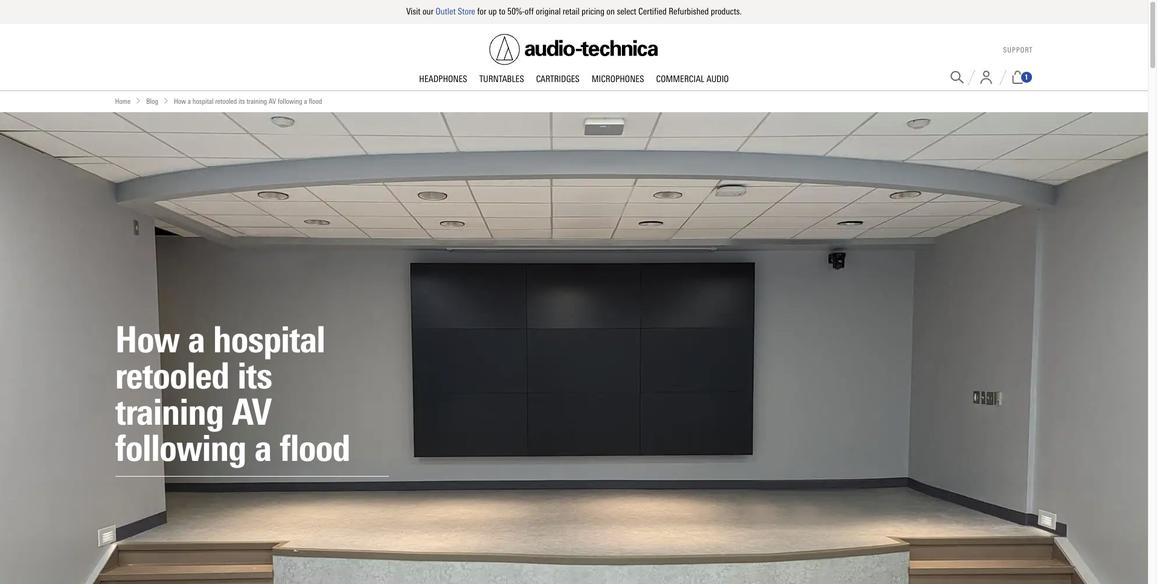 Task type: locate. For each thing, give the bounding box(es) containing it.
home
[[115, 97, 131, 105]]

1
[[1025, 73, 1029, 82]]

training
[[247, 97, 267, 105]]

cartridges
[[536, 73, 580, 84]]

hospital
[[193, 97, 214, 105]]

certified
[[639, 6, 667, 17]]

home link
[[115, 96, 131, 107]]

headphones link
[[413, 73, 473, 85]]

audio
[[707, 73, 729, 84]]

original
[[536, 6, 561, 17]]

a left flood on the top left
[[304, 97, 307, 105]]

0 horizontal spatial divider line image
[[968, 70, 975, 85]]

store logo image
[[490, 34, 659, 65]]

for
[[477, 6, 487, 17]]

support link
[[1004, 46, 1033, 55]]

on
[[607, 6, 615, 17]]

visit our outlet store for up to 50%-off original retail pricing on select certified refurbished products.
[[406, 6, 742, 17]]

our
[[423, 6, 434, 17]]

divider line image left basket image
[[1000, 70, 1007, 85]]

magnifying glass image
[[951, 71, 964, 84]]

1 horizontal spatial a
[[304, 97, 307, 105]]

headphones
[[419, 73, 467, 84]]

divider line image
[[968, 70, 975, 85], [1000, 70, 1007, 85]]

1 divider line image from the left
[[968, 70, 975, 85]]

divider line image right magnifying glass icon
[[968, 70, 975, 85]]

0 horizontal spatial a
[[188, 97, 191, 105]]

visit
[[406, 6, 421, 17]]

1 a from the left
[[188, 97, 191, 105]]

a right how at the left
[[188, 97, 191, 105]]

commercial audio
[[656, 73, 729, 84]]

products.
[[711, 6, 742, 17]]

1 horizontal spatial divider line image
[[1000, 70, 1007, 85]]

a
[[188, 97, 191, 105], [304, 97, 307, 105]]

outlet store link
[[436, 6, 475, 17]]



Task type: describe. For each thing, give the bounding box(es) containing it.
basket image
[[1011, 71, 1025, 84]]

its
[[239, 97, 245, 105]]

pricing
[[582, 6, 605, 17]]

commercial
[[656, 73, 705, 84]]

flood
[[309, 97, 322, 105]]

breadcrumbs image
[[163, 98, 169, 104]]

store
[[458, 6, 475, 17]]

blog
[[146, 97, 158, 105]]

up
[[489, 6, 497, 17]]

50%-
[[508, 6, 525, 17]]

how a hospital retooled its training av following a flood
[[174, 97, 322, 105]]

off
[[525, 6, 534, 17]]

commercial audio link
[[650, 73, 735, 85]]

microphones link
[[586, 73, 650, 85]]

turntables link
[[473, 73, 530, 85]]

turntables
[[479, 73, 524, 84]]

2 a from the left
[[304, 97, 307, 105]]

breadcrumbs image
[[135, 98, 142, 104]]

support
[[1004, 46, 1033, 55]]

select
[[617, 6, 637, 17]]

retail
[[563, 6, 580, 17]]

retooled
[[215, 97, 237, 105]]

following
[[278, 97, 302, 105]]

microphones
[[592, 73, 644, 84]]

cartridges link
[[530, 73, 586, 85]]

to
[[499, 6, 506, 17]]

1 link
[[1011, 71, 1033, 84]]

av
[[269, 97, 276, 105]]

blog link
[[146, 96, 158, 107]]

refurbished
[[669, 6, 709, 17]]

outlet
[[436, 6, 456, 17]]

how
[[174, 97, 186, 105]]

2 divider line image from the left
[[1000, 70, 1007, 85]]



Task type: vqa. For each thing, say whether or not it's contained in the screenshot.
second a from the right
yes



